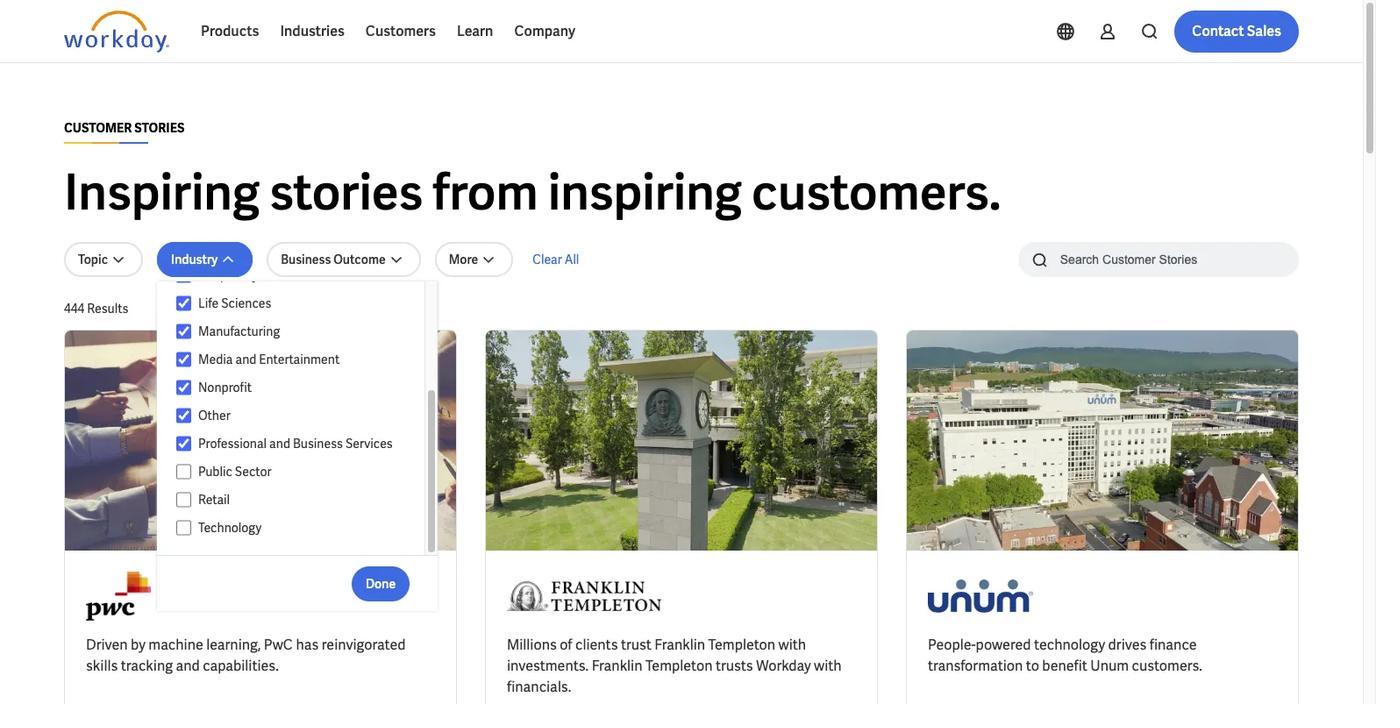 Task type: vqa. For each thing, say whether or not it's contained in the screenshot.
Public Sector
yes



Task type: locate. For each thing, give the bounding box(es) containing it.
business
[[281, 252, 331, 268], [293, 436, 343, 452]]

clear
[[533, 252, 562, 268]]

more button
[[435, 242, 513, 277]]

more
[[449, 252, 478, 268]]

inspiring stories from inspiring customers.
[[64, 161, 1001, 225]]

all
[[565, 252, 579, 268]]

financials.
[[507, 678, 571, 696]]

workday
[[756, 657, 811, 675]]

1 horizontal spatial customers.
[[1132, 657, 1203, 675]]

0 horizontal spatial customers.
[[752, 161, 1001, 225]]

sales
[[1247, 22, 1282, 40]]

technology
[[1034, 636, 1105, 654]]

templeton down trust
[[646, 657, 713, 675]]

and down manufacturing
[[236, 352, 256, 368]]

444
[[64, 301, 84, 317]]

manufacturing
[[198, 324, 280, 339]]

business up life sciences link
[[281, 252, 331, 268]]

0 vertical spatial franklin
[[655, 636, 705, 654]]

franklin down trust
[[592, 657, 643, 675]]

unum image
[[928, 572, 1033, 621]]

Search Customer Stories text field
[[1050, 244, 1265, 275]]

clear all button
[[527, 242, 585, 277]]

1 vertical spatial with
[[814, 657, 842, 675]]

franklin
[[655, 636, 705, 654], [592, 657, 643, 675]]

media and entertainment link
[[191, 349, 408, 370]]

media
[[198, 352, 233, 368]]

0 horizontal spatial franklin
[[592, 657, 643, 675]]

sciences
[[221, 296, 271, 311]]

inspiring
[[548, 161, 742, 225]]

pricewaterhousecoopers global licensing services corporation (pwc) image
[[86, 572, 150, 621]]

1 horizontal spatial franklin
[[655, 636, 705, 654]]

2 vertical spatial and
[[176, 657, 200, 675]]

unum
[[1091, 657, 1129, 675]]

public sector link
[[191, 461, 408, 482]]

customers.
[[752, 161, 1001, 225], [1132, 657, 1203, 675]]

1 vertical spatial and
[[269, 436, 290, 452]]

clear all
[[533, 252, 579, 268]]

None checkbox
[[176, 268, 191, 283], [176, 408, 191, 424], [176, 464, 191, 480], [176, 520, 191, 536], [176, 268, 191, 283], [176, 408, 191, 424], [176, 464, 191, 480], [176, 520, 191, 536]]

with up workday
[[779, 636, 806, 654]]

franklin templeton companies, llc image
[[507, 572, 661, 621]]

business up public sector link
[[293, 436, 343, 452]]

444 results
[[64, 301, 128, 317]]

1 horizontal spatial and
[[236, 352, 256, 368]]

business outcome button
[[267, 242, 421, 277]]

industry button
[[157, 242, 253, 277]]

0 horizontal spatial and
[[176, 657, 200, 675]]

topic
[[78, 252, 108, 268]]

public
[[198, 464, 232, 480]]

templeton
[[708, 636, 776, 654], [646, 657, 713, 675]]

0 vertical spatial business
[[281, 252, 331, 268]]

topic button
[[64, 242, 143, 277]]

1 vertical spatial customers.
[[1132, 657, 1203, 675]]

industries button
[[270, 11, 355, 53]]

with right workday
[[814, 657, 842, 675]]

business outcome
[[281, 252, 386, 268]]

and
[[236, 352, 256, 368], [269, 436, 290, 452], [176, 657, 200, 675]]

0 vertical spatial templeton
[[708, 636, 776, 654]]

sector
[[235, 464, 272, 480]]

powered
[[976, 636, 1031, 654]]

products
[[201, 22, 259, 40]]

templeton up trusts
[[708, 636, 776, 654]]

industry
[[171, 252, 218, 268]]

and down "machine"
[[176, 657, 200, 675]]

with
[[779, 636, 806, 654], [814, 657, 842, 675]]

life
[[198, 296, 219, 311]]

2 horizontal spatial and
[[269, 436, 290, 452]]

outcome
[[333, 252, 386, 268]]

services
[[346, 436, 393, 452]]

0 vertical spatial customers.
[[752, 161, 1001, 225]]

and for professional
[[269, 436, 290, 452]]

inspiring
[[64, 161, 260, 225]]

company button
[[504, 11, 586, 53]]

customers button
[[355, 11, 446, 53]]

0 vertical spatial and
[[236, 352, 256, 368]]

to
[[1026, 657, 1039, 675]]

professional and business services link
[[191, 433, 408, 454]]

has
[[296, 636, 319, 654]]

0 vertical spatial with
[[779, 636, 806, 654]]

franklin right trust
[[655, 636, 705, 654]]

0 horizontal spatial with
[[779, 636, 806, 654]]

None checkbox
[[176, 296, 191, 311], [176, 324, 191, 339], [176, 352, 191, 368], [176, 380, 191, 396], [176, 436, 191, 452], [176, 492, 191, 508], [176, 296, 191, 311], [176, 324, 191, 339], [176, 352, 191, 368], [176, 380, 191, 396], [176, 436, 191, 452], [176, 492, 191, 508]]

millions of clients trust franklin templeton with investments. franklin templeton trusts workday with financials.
[[507, 636, 842, 696]]

nonprofit link
[[191, 377, 408, 398]]

and up public sector link
[[269, 436, 290, 452]]

done
[[366, 576, 396, 592]]

nonprofit
[[198, 380, 252, 396]]

1 horizontal spatial with
[[814, 657, 842, 675]]

entertainment
[[259, 352, 340, 368]]



Task type: describe. For each thing, give the bounding box(es) containing it.
1 vertical spatial franklin
[[592, 657, 643, 675]]

trusts
[[716, 657, 753, 675]]

by
[[131, 636, 146, 654]]

people-
[[928, 636, 976, 654]]

learn
[[457, 22, 493, 40]]

customers
[[366, 22, 436, 40]]

tracking
[[121, 657, 173, 675]]

of
[[560, 636, 572, 654]]

millions
[[507, 636, 557, 654]]

transformation
[[928, 657, 1023, 675]]

technology
[[198, 520, 262, 536]]

learning,
[[206, 636, 261, 654]]

1 vertical spatial business
[[293, 436, 343, 452]]

public sector
[[198, 464, 272, 480]]

stories
[[134, 120, 185, 136]]

contact sales
[[1192, 22, 1282, 40]]

capabilities.
[[203, 657, 279, 675]]

industries
[[280, 22, 345, 40]]

professional
[[198, 436, 267, 452]]

skills
[[86, 657, 118, 675]]

and inside driven by machine learning, pwc has reinvigorated skills tracking and capabilities.
[[176, 657, 200, 675]]

clients
[[575, 636, 618, 654]]

done button
[[352, 566, 410, 601]]

other link
[[191, 405, 408, 426]]

driven
[[86, 636, 128, 654]]

professional and business services
[[198, 436, 393, 452]]

benefit
[[1042, 657, 1088, 675]]

pwc
[[264, 636, 293, 654]]

reinvigorated
[[322, 636, 406, 654]]

contact sales link
[[1175, 11, 1299, 53]]

customer stories
[[64, 120, 185, 136]]

and for media
[[236, 352, 256, 368]]

customer
[[64, 120, 132, 136]]

machine
[[149, 636, 203, 654]]

life sciences
[[198, 296, 271, 311]]

people-powered technology drives finance transformation to benefit unum customers.
[[928, 636, 1203, 675]]

driven by machine learning, pwc has reinvigorated skills tracking and capabilities.
[[86, 636, 406, 675]]

investments.
[[507, 657, 589, 675]]

retail
[[198, 492, 230, 508]]

go to the homepage image
[[64, 11, 169, 53]]

learn button
[[446, 11, 504, 53]]

drives
[[1108, 636, 1147, 654]]

business inside button
[[281, 252, 331, 268]]

retail link
[[191, 489, 408, 511]]

contact
[[1192, 22, 1244, 40]]

from
[[433, 161, 538, 225]]

stories
[[269, 161, 423, 225]]

finance
[[1150, 636, 1197, 654]]

hospitality
[[198, 268, 258, 283]]

other
[[198, 408, 231, 424]]

company
[[514, 22, 575, 40]]

products button
[[190, 11, 270, 53]]

customers. inside people-powered technology drives finance transformation to benefit unum customers.
[[1132, 657, 1203, 675]]

1 vertical spatial templeton
[[646, 657, 713, 675]]

results
[[87, 301, 128, 317]]

media and entertainment
[[198, 352, 340, 368]]

manufacturing link
[[191, 321, 408, 342]]

life sciences link
[[191, 293, 408, 314]]

technology link
[[191, 518, 408, 539]]

trust
[[621, 636, 652, 654]]

hospitality link
[[191, 265, 408, 286]]



